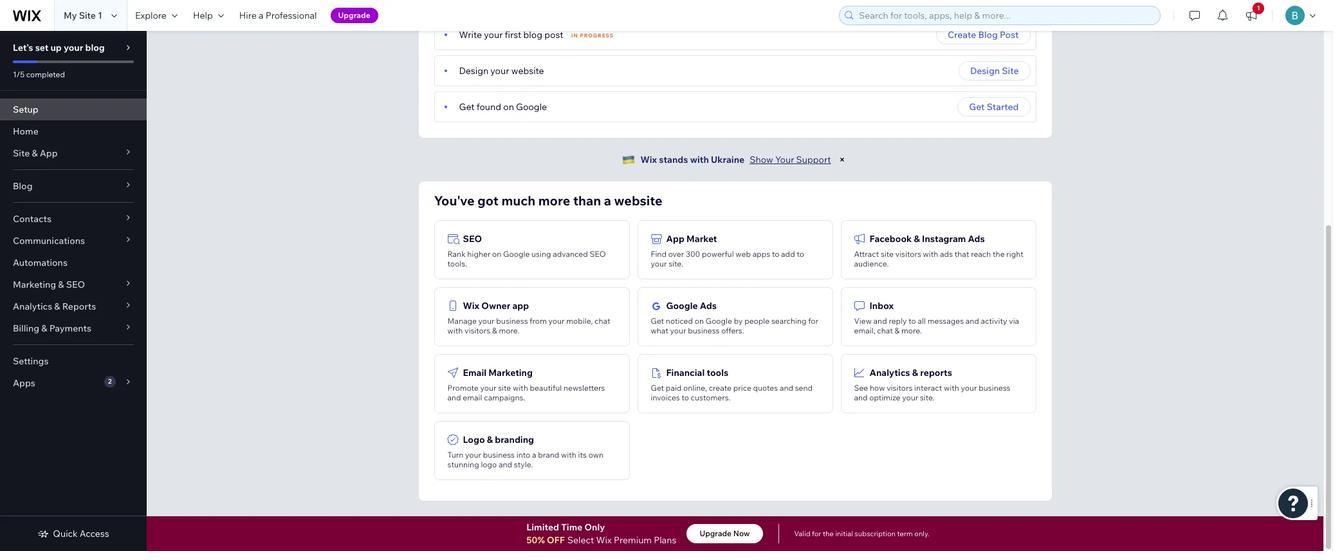 Task type: locate. For each thing, give the bounding box(es) containing it.
1 vertical spatial analytics
[[870, 367, 911, 379]]

tools
[[707, 367, 729, 379]]

more. left messages
[[902, 326, 922, 335]]

1
[[1258, 4, 1261, 12], [98, 10, 102, 21]]

contacts button
[[0, 208, 147, 230]]

2 vertical spatial on
[[695, 316, 704, 326]]

wix left "stands"
[[641, 154, 657, 165]]

site down home
[[13, 147, 30, 159]]

chat right mobile,
[[595, 316, 611, 326]]

& left the all at the right
[[895, 326, 900, 335]]

google ads
[[667, 300, 717, 312]]

get paid online, create price quotes and send invoices to customers.
[[651, 383, 813, 402]]

1 vertical spatial the
[[823, 529, 834, 538]]

google inside get noticed on google by people searching for what your business offers.
[[706, 316, 733, 326]]

on for higher
[[493, 249, 502, 259]]

& up analytics & reports
[[58, 279, 64, 290]]

get left started
[[970, 101, 985, 113]]

1 horizontal spatial on
[[504, 101, 514, 113]]

for right valid
[[812, 529, 822, 538]]

1 vertical spatial blog
[[13, 180, 33, 192]]

1 vertical spatial website
[[614, 192, 663, 209]]

site. inside find over 300 powerful web apps to add to your site.
[[669, 259, 684, 268]]

0 horizontal spatial upgrade
[[338, 10, 371, 20]]

& right billing
[[41, 323, 47, 334]]

0 vertical spatial for
[[809, 316, 819, 326]]

see how visitors interact with your business and optimize your site.
[[855, 383, 1011, 402]]

visitors inside see how visitors interact with your business and optimize your site.
[[887, 383, 913, 393]]

more. inside view and reply to all messages and activity via email, chat & more.
[[902, 326, 922, 335]]

0 vertical spatial site
[[881, 249, 894, 259]]

site down facebook
[[881, 249, 894, 259]]

with inside manage your business from your mobile, chat with visitors & more.
[[448, 326, 463, 335]]

1 horizontal spatial upgrade
[[700, 529, 732, 538]]

view and reply to all messages and activity via email, chat & more.
[[855, 316, 1020, 335]]

site right the my
[[79, 10, 96, 21]]

much
[[502, 192, 536, 209]]

and left how
[[855, 393, 868, 402]]

1 horizontal spatial marketing
[[489, 367, 533, 379]]

0 horizontal spatial blog
[[13, 180, 33, 192]]

0 vertical spatial visitors
[[896, 249, 922, 259]]

design inside button
[[971, 65, 1000, 77]]

your up get found on google
[[491, 65, 510, 77]]

time
[[561, 521, 583, 533]]

1 design from the left
[[459, 65, 489, 77]]

0 horizontal spatial app
[[40, 147, 58, 159]]

wix down only
[[596, 534, 612, 546]]

2 vertical spatial wix
[[596, 534, 612, 546]]

on inside get noticed on google by people searching for what your business offers.
[[695, 316, 704, 326]]

2 horizontal spatial site
[[1002, 65, 1019, 77]]

1 vertical spatial seo
[[590, 249, 606, 259]]

& down home
[[32, 147, 38, 159]]

0 vertical spatial upgrade
[[338, 10, 371, 20]]

0 horizontal spatial website
[[512, 65, 544, 77]]

own
[[589, 450, 604, 460]]

visitors inside attract site visitors with ads that reach the right audience.
[[896, 249, 922, 259]]

seo up analytics & reports dropdown button
[[66, 279, 85, 290]]

wix up manage
[[463, 300, 480, 312]]

blog up contacts
[[13, 180, 33, 192]]

upgrade left "now"
[[700, 529, 732, 538]]

professional
[[266, 10, 317, 21]]

brand
[[538, 450, 560, 460]]

1 horizontal spatial site.
[[920, 393, 935, 402]]

your right up at the top left of page
[[64, 42, 83, 53]]

ads up get noticed on google by people searching for what your business offers.
[[700, 300, 717, 312]]

interact
[[915, 383, 943, 393]]

write your first blog post
[[459, 29, 564, 41]]

website right than
[[614, 192, 663, 209]]

google up noticed
[[667, 300, 698, 312]]

stands
[[659, 154, 689, 165]]

wix inside limited time only 50% off select wix premium plans
[[596, 534, 612, 546]]

turn your business into a brand with its own stunning logo and style.
[[448, 450, 604, 469]]

1 horizontal spatial the
[[993, 249, 1005, 259]]

and right logo
[[499, 460, 513, 469]]

customers.
[[691, 393, 731, 402]]

1 vertical spatial on
[[493, 249, 502, 259]]

2 horizontal spatial wix
[[641, 154, 657, 165]]

seo right advanced
[[590, 249, 606, 259]]

1 horizontal spatial more.
[[902, 326, 922, 335]]

2 vertical spatial seo
[[66, 279, 85, 290]]

0 horizontal spatial wix
[[463, 300, 480, 312]]

subscription
[[855, 529, 896, 538]]

visitors down analytics & reports
[[887, 383, 913, 393]]

1 vertical spatial visitors
[[465, 326, 491, 335]]

and left email
[[448, 393, 461, 402]]

1 horizontal spatial site
[[881, 249, 894, 259]]

its
[[578, 450, 587, 460]]

blog down my site 1
[[85, 42, 105, 53]]

1 vertical spatial for
[[812, 529, 822, 538]]

google left 'by'
[[706, 316, 733, 326]]

0 horizontal spatial marketing
[[13, 279, 56, 290]]

1/5
[[13, 70, 25, 79]]

& for logo & branding
[[487, 434, 493, 445]]

a right hire
[[259, 10, 264, 21]]

get for get paid online, create price quotes and send invoices to customers.
[[651, 383, 664, 393]]

get inside button
[[970, 101, 985, 113]]

hire a professional link
[[232, 0, 325, 31]]

marketing up promote your site with beautiful newsletters and email campaigns.
[[489, 367, 533, 379]]

0 vertical spatial on
[[504, 101, 514, 113]]

a
[[259, 10, 264, 21], [604, 192, 612, 209], [532, 450, 537, 460]]

1 horizontal spatial analytics
[[870, 367, 911, 379]]

for
[[809, 316, 819, 326], [812, 529, 822, 538]]

a right than
[[604, 192, 612, 209]]

& for analytics & reports
[[913, 367, 919, 379]]

on for noticed
[[695, 316, 704, 326]]

only.
[[915, 529, 930, 538]]

visitors down facebook
[[896, 249, 922, 259]]

1 more. from the left
[[499, 326, 520, 335]]

0 vertical spatial blog
[[979, 29, 998, 41]]

more. down "app"
[[499, 326, 520, 335]]

with inside attract site visitors with ads that reach the right audience.
[[924, 249, 939, 259]]

to right 'invoices'
[[682, 393, 689, 402]]

marketing & seo
[[13, 279, 85, 290]]

0 horizontal spatial site
[[498, 383, 511, 393]]

your inside find over 300 powerful web apps to add to your site.
[[651, 259, 667, 268]]

0 vertical spatial marketing
[[13, 279, 56, 290]]

design site
[[971, 65, 1019, 77]]

0 vertical spatial site
[[79, 10, 96, 21]]

and
[[874, 316, 888, 326], [966, 316, 980, 326], [780, 383, 794, 393], [448, 393, 461, 402], [855, 393, 868, 402], [499, 460, 513, 469]]

noticed
[[666, 316, 693, 326]]

analytics up how
[[870, 367, 911, 379]]

business inside see how visitors interact with your business and optimize your site.
[[979, 383, 1011, 393]]

and inside promote your site with beautiful newsletters and email campaigns.
[[448, 393, 461, 402]]

site. for &
[[920, 393, 935, 402]]

app up over
[[667, 233, 685, 245]]

off
[[547, 534, 565, 546]]

2 vertical spatial site
[[13, 147, 30, 159]]

1 horizontal spatial ads
[[969, 233, 985, 245]]

2 design from the left
[[971, 65, 1000, 77]]

1 vertical spatial wix
[[463, 300, 480, 312]]

wix for wix owner app
[[463, 300, 480, 312]]

1 horizontal spatial site
[[79, 10, 96, 21]]

and left send
[[780, 383, 794, 393]]

1 horizontal spatial app
[[667, 233, 685, 245]]

visitors down owner
[[465, 326, 491, 335]]

plans
[[654, 534, 677, 546]]

get noticed on google by people searching for what your business offers.
[[651, 316, 819, 335]]

0 vertical spatial ads
[[969, 233, 985, 245]]

0 horizontal spatial site.
[[669, 259, 684, 268]]

for inside get noticed on google by people searching for what your business offers.
[[809, 316, 819, 326]]

from
[[530, 316, 547, 326]]

upgrade for upgrade now
[[700, 529, 732, 538]]

send
[[795, 383, 813, 393]]

& down owner
[[492, 326, 497, 335]]

chat
[[595, 316, 611, 326], [878, 326, 893, 335]]

get inside get paid online, create price quotes and send invoices to customers.
[[651, 383, 664, 393]]

0 horizontal spatial a
[[259, 10, 264, 21]]

google inside the rank higher on google using advanced seo tools.
[[503, 249, 530, 259]]

limited
[[527, 521, 559, 533]]

write
[[459, 29, 482, 41]]

0 horizontal spatial blog
[[85, 42, 105, 53]]

reply
[[889, 316, 907, 326]]

apps
[[753, 249, 771, 259]]

on
[[504, 101, 514, 113], [493, 249, 502, 259], [695, 316, 704, 326]]

0 horizontal spatial the
[[823, 529, 834, 538]]

get left paid
[[651, 383, 664, 393]]

& right facebook
[[914, 233, 921, 245]]

blog inside sidebar element
[[85, 42, 105, 53]]

1 horizontal spatial chat
[[878, 326, 893, 335]]

& right logo at bottom
[[487, 434, 493, 445]]

design site button
[[959, 61, 1031, 80]]

your inside get noticed on google by people searching for what your business offers.
[[670, 326, 687, 335]]

google right found
[[516, 101, 547, 113]]

1 vertical spatial blog
[[85, 42, 105, 53]]

on right higher
[[493, 249, 502, 259]]

get for get noticed on google by people searching for what your business offers.
[[651, 316, 664, 326]]

0 horizontal spatial analytics
[[13, 301, 52, 312]]

limited time only 50% off select wix premium plans
[[527, 521, 677, 546]]

design for design site
[[971, 65, 1000, 77]]

business inside 'turn your business into a brand with its own stunning logo and style.'
[[483, 450, 515, 460]]

blog right first in the top left of the page
[[524, 29, 543, 41]]

0 horizontal spatial site
[[13, 147, 30, 159]]

your left over
[[651, 259, 667, 268]]

analytics up billing
[[13, 301, 52, 312]]

site. down reports
[[920, 393, 935, 402]]

your right what
[[670, 326, 687, 335]]

site for my
[[79, 10, 96, 21]]

visitors for facebook
[[896, 249, 922, 259]]

marketing down automations
[[13, 279, 56, 290]]

upgrade right "professional"
[[338, 10, 371, 20]]

with left beautiful
[[513, 383, 528, 393]]

design down the write
[[459, 65, 489, 77]]

get left found
[[459, 101, 475, 113]]

for right "searching"
[[809, 316, 819, 326]]

site. left 300
[[669, 259, 684, 268]]

website down first in the top left of the page
[[512, 65, 544, 77]]

website
[[512, 65, 544, 77], [614, 192, 663, 209]]

blog left post
[[979, 29, 998, 41]]

1 vertical spatial site
[[1002, 65, 1019, 77]]

on down 'google ads'
[[695, 316, 704, 326]]

0 vertical spatial analytics
[[13, 301, 52, 312]]

0 vertical spatial site.
[[669, 259, 684, 268]]

with
[[691, 154, 709, 165], [924, 249, 939, 259], [448, 326, 463, 335], [513, 383, 528, 393], [944, 383, 960, 393], [561, 450, 577, 460]]

0 vertical spatial wix
[[641, 154, 657, 165]]

site. for market
[[669, 259, 684, 268]]

your inside sidebar element
[[64, 42, 83, 53]]

by
[[734, 316, 743, 326]]

1 horizontal spatial a
[[532, 450, 537, 460]]

app down home link
[[40, 147, 58, 159]]

1 horizontal spatial seo
[[463, 233, 482, 245]]

1 horizontal spatial wix
[[596, 534, 612, 546]]

analytics for analytics & reports
[[870, 367, 911, 379]]

your right from
[[549, 316, 565, 326]]

ads up reach
[[969, 233, 985, 245]]

rank
[[448, 249, 466, 259]]

attract site visitors with ads that reach the right audience.
[[855, 249, 1024, 268]]

hire a professional
[[239, 10, 317, 21]]

& for facebook & instagram ads
[[914, 233, 921, 245]]

visitors for analytics
[[887, 383, 913, 393]]

get started button
[[958, 97, 1031, 117]]

ads
[[941, 249, 953, 259]]

apps
[[13, 377, 35, 389]]

design down create blog post button
[[971, 65, 1000, 77]]

chat inside view and reply to all messages and activity via email, chat & more.
[[878, 326, 893, 335]]

0 horizontal spatial more.
[[499, 326, 520, 335]]

with down facebook & instagram ads
[[924, 249, 939, 259]]

to left the all at the right
[[909, 316, 917, 326]]

2 vertical spatial a
[[532, 450, 537, 460]]

0 vertical spatial a
[[259, 10, 264, 21]]

the left initial
[[823, 529, 834, 538]]

google for higher
[[503, 249, 530, 259]]

manage
[[448, 316, 477, 326]]

your
[[484, 29, 503, 41], [64, 42, 83, 53], [491, 65, 510, 77], [651, 259, 667, 268], [479, 316, 495, 326], [549, 316, 565, 326], [670, 326, 687, 335], [481, 383, 497, 393], [961, 383, 978, 393], [903, 393, 919, 402], [465, 450, 482, 460]]

select
[[568, 534, 594, 546]]

1 vertical spatial app
[[667, 233, 685, 245]]

your down logo at bottom
[[465, 450, 482, 460]]

up
[[51, 42, 62, 53]]

1 horizontal spatial design
[[971, 65, 1000, 77]]

with inside see how visitors interact with your business and optimize your site.
[[944, 383, 960, 393]]

site & app
[[13, 147, 58, 159]]

campaigns.
[[484, 393, 526, 402]]

billing & payments
[[13, 323, 91, 334]]

0 vertical spatial blog
[[524, 29, 543, 41]]

site down post
[[1002, 65, 1019, 77]]

0 horizontal spatial seo
[[66, 279, 85, 290]]

0 horizontal spatial design
[[459, 65, 489, 77]]

on inside the rank higher on google using advanced seo tools.
[[493, 249, 502, 259]]

0 horizontal spatial chat
[[595, 316, 611, 326]]

your down email marketing
[[481, 383, 497, 393]]

your down analytics & reports
[[903, 393, 919, 402]]

1 vertical spatial site
[[498, 383, 511, 393]]

& inside popup button
[[58, 279, 64, 290]]

the left right
[[993, 249, 1005, 259]]

right
[[1007, 249, 1024, 259]]

1 vertical spatial marketing
[[489, 367, 533, 379]]

1 vertical spatial upgrade
[[700, 529, 732, 538]]

blog
[[979, 29, 998, 41], [13, 180, 33, 192]]

the inside attract site visitors with ads that reach the right audience.
[[993, 249, 1005, 259]]

with left its on the left bottom of the page
[[561, 450, 577, 460]]

1 horizontal spatial 1
[[1258, 4, 1261, 12]]

over
[[669, 249, 684, 259]]

2 vertical spatial visitors
[[887, 383, 913, 393]]

set
[[35, 42, 49, 53]]

0 horizontal spatial on
[[493, 249, 502, 259]]

with down reports
[[944, 383, 960, 393]]

site. inside see how visitors interact with your business and optimize your site.
[[920, 393, 935, 402]]

site inside design site button
[[1002, 65, 1019, 77]]

seo inside marketing & seo popup button
[[66, 279, 85, 290]]

completed
[[26, 70, 65, 79]]

0 vertical spatial the
[[993, 249, 1005, 259]]

marketing inside popup button
[[13, 279, 56, 290]]

2
[[108, 377, 112, 386]]

google for found
[[516, 101, 547, 113]]

1 vertical spatial ads
[[700, 300, 717, 312]]

google left using
[[503, 249, 530, 259]]

1 horizontal spatial blog
[[979, 29, 998, 41]]

1 horizontal spatial blog
[[524, 29, 543, 41]]

& left reports
[[54, 301, 60, 312]]

1 vertical spatial site.
[[920, 393, 935, 402]]

progress
[[580, 32, 614, 39]]

& up interact
[[913, 367, 919, 379]]

billing & payments button
[[0, 317, 147, 339]]

2 horizontal spatial on
[[695, 316, 704, 326]]

get left noticed
[[651, 316, 664, 326]]

site down email marketing
[[498, 383, 511, 393]]

marketing
[[13, 279, 56, 290], [489, 367, 533, 379]]

& inside "popup button"
[[41, 323, 47, 334]]

1 vertical spatial a
[[604, 192, 612, 209]]

& for billing & payments
[[41, 323, 47, 334]]

app
[[513, 300, 529, 312]]

via
[[1010, 316, 1020, 326]]

setup
[[13, 104, 38, 115]]

to inside view and reply to all messages and activity via email, chat & more.
[[909, 316, 917, 326]]

your down owner
[[479, 316, 495, 326]]

with up promote
[[448, 326, 463, 335]]

chat right email,
[[878, 326, 893, 335]]

2 horizontal spatial a
[[604, 192, 612, 209]]

your right interact
[[961, 383, 978, 393]]

into
[[517, 450, 531, 460]]

a right into
[[532, 450, 537, 460]]

analytics inside analytics & reports dropdown button
[[13, 301, 52, 312]]

blog
[[524, 29, 543, 41], [85, 42, 105, 53]]

on right found
[[504, 101, 514, 113]]

visitors inside manage your business from your mobile, chat with visitors & more.
[[465, 326, 491, 335]]

2 more. from the left
[[902, 326, 922, 335]]

& inside view and reply to all messages and activity via email, chat & more.
[[895, 326, 900, 335]]

seo up higher
[[463, 233, 482, 245]]

reports
[[921, 367, 953, 379]]

valid
[[795, 529, 811, 538]]

and left activity
[[966, 316, 980, 326]]

style.
[[514, 460, 533, 469]]

to inside get paid online, create price quotes and send invoices to customers.
[[682, 393, 689, 402]]

get inside get noticed on google by people searching for what your business offers.
[[651, 316, 664, 326]]

2 horizontal spatial seo
[[590, 249, 606, 259]]

0 vertical spatial app
[[40, 147, 58, 159]]

valid for the initial subscription term only.
[[795, 529, 930, 538]]



Task type: vqa. For each thing, say whether or not it's contained in the screenshot.
Design Site
yes



Task type: describe. For each thing, give the bounding box(es) containing it.
your
[[776, 154, 795, 165]]

branding
[[495, 434, 534, 445]]

0 vertical spatial website
[[512, 65, 544, 77]]

analytics & reports
[[870, 367, 953, 379]]

chat inside manage your business from your mobile, chat with visitors & more.
[[595, 316, 611, 326]]

mobile,
[[567, 316, 593, 326]]

0 horizontal spatial ads
[[700, 300, 717, 312]]

1 horizontal spatial website
[[614, 192, 663, 209]]

& for analytics & reports
[[54, 301, 60, 312]]

manage your business from your mobile, chat with visitors & more.
[[448, 316, 611, 335]]

your inside promote your site with beautiful newsletters and email campaigns.
[[481, 383, 497, 393]]

business inside get noticed on google by people searching for what your business offers.
[[688, 326, 720, 335]]

and inside get paid online, create price quotes and send invoices to customers.
[[780, 383, 794, 393]]

financial
[[667, 367, 705, 379]]

optimize
[[870, 393, 901, 402]]

owner
[[482, 300, 511, 312]]

facebook
[[870, 233, 912, 245]]

blog inside dropdown button
[[13, 180, 33, 192]]

upgrade button
[[331, 8, 378, 23]]

logo
[[481, 460, 497, 469]]

& for marketing & seo
[[58, 279, 64, 290]]

with inside promote your site with beautiful newsletters and email campaigns.
[[513, 383, 528, 393]]

Search for tools, apps, help & more... field
[[856, 6, 1157, 24]]

your inside 'turn your business into a brand with its own stunning logo and style.'
[[465, 450, 482, 460]]

inbox
[[870, 300, 894, 312]]

& inside manage your business from your mobile, chat with visitors & more.
[[492, 326, 497, 335]]

support
[[797, 154, 831, 165]]

and inside 'turn your business into a brand with its own stunning logo and style.'
[[499, 460, 513, 469]]

analytics for analytics & reports
[[13, 301, 52, 312]]

to right add
[[797, 249, 805, 259]]

price
[[734, 383, 752, 393]]

analytics & reports
[[13, 301, 96, 312]]

billing
[[13, 323, 39, 334]]

advanced
[[553, 249, 588, 259]]

site for design
[[1002, 65, 1019, 77]]

show your support button
[[750, 154, 831, 165]]

wix stands with ukraine show your support
[[641, 154, 831, 165]]

seo inside the rank higher on google using advanced seo tools.
[[590, 249, 606, 259]]

facebook & instagram ads
[[870, 233, 985, 245]]

0 horizontal spatial 1
[[98, 10, 102, 21]]

get found on google
[[459, 101, 547, 113]]

upgrade for upgrade
[[338, 10, 371, 20]]

get for get found on google
[[459, 101, 475, 113]]

wix owner app
[[463, 300, 529, 312]]

you've
[[434, 192, 475, 209]]

premium
[[614, 534, 652, 546]]

your left first in the top left of the page
[[484, 29, 503, 41]]

communications
[[13, 235, 85, 247]]

app inside dropdown button
[[40, 147, 58, 159]]

instagram
[[923, 233, 967, 245]]

activity
[[981, 316, 1008, 326]]

wix for wix stands with ukraine show your support
[[641, 154, 657, 165]]

email
[[463, 367, 487, 379]]

with right "stands"
[[691, 154, 709, 165]]

that
[[955, 249, 970, 259]]

quotes
[[754, 383, 778, 393]]

business inside manage your business from your mobile, chat with visitors & more.
[[497, 316, 528, 326]]

app market
[[667, 233, 717, 245]]

communications button
[[0, 230, 147, 252]]

only
[[585, 521, 605, 533]]

messages
[[928, 316, 964, 326]]

all
[[918, 316, 926, 326]]

and inside see how visitors interact with your business and optimize your site.
[[855, 393, 868, 402]]

1/5 completed
[[13, 70, 65, 79]]

find over 300 powerful web apps to add to your site.
[[651, 249, 805, 268]]

a inside "link"
[[259, 10, 264, 21]]

my site 1
[[64, 10, 102, 21]]

attract
[[855, 249, 879, 259]]

see
[[855, 383, 869, 393]]

50%
[[527, 534, 545, 546]]

with inside 'turn your business into a brand with its own stunning logo and style.'
[[561, 450, 577, 460]]

0 vertical spatial seo
[[463, 233, 482, 245]]

site inside site & app dropdown button
[[13, 147, 30, 159]]

on for found
[[504, 101, 514, 113]]

google for noticed
[[706, 316, 733, 326]]

300
[[686, 249, 701, 259]]

marketing & seo button
[[0, 274, 147, 295]]

quick access button
[[38, 528, 109, 539]]

quick access
[[53, 528, 109, 539]]

my
[[64, 10, 77, 21]]

newsletters
[[564, 383, 605, 393]]

to left add
[[772, 249, 780, 259]]

upgrade now button
[[687, 524, 763, 543]]

post
[[1000, 29, 1019, 41]]

site inside promote your site with beautiful newsletters and email campaigns.
[[498, 383, 511, 393]]

get for get started
[[970, 101, 985, 113]]

online,
[[684, 383, 707, 393]]

blog inside button
[[979, 29, 998, 41]]

sidebar element
[[0, 31, 147, 551]]

a inside 'turn your business into a brand with its own stunning logo and style.'
[[532, 450, 537, 460]]

logo
[[463, 434, 485, 445]]

hire
[[239, 10, 257, 21]]

home
[[13, 126, 38, 137]]

audience.
[[855, 259, 889, 268]]

email,
[[855, 326, 876, 335]]

logo & branding
[[463, 434, 534, 445]]

rank higher on google using advanced seo tools.
[[448, 249, 606, 268]]

explore
[[135, 10, 167, 21]]

contacts
[[13, 213, 51, 225]]

site inside attract site visitors with ads that reach the right audience.
[[881, 249, 894, 259]]

find
[[651, 249, 667, 259]]

get started
[[970, 101, 1019, 113]]

1 button
[[1238, 0, 1266, 31]]

help
[[193, 10, 213, 21]]

design for design your website
[[459, 65, 489, 77]]

using
[[532, 249, 551, 259]]

initial
[[836, 529, 854, 538]]

ukraine
[[711, 154, 745, 165]]

more. inside manage your business from your mobile, chat with visitors & more.
[[499, 326, 520, 335]]

blog button
[[0, 175, 147, 197]]

settings
[[13, 355, 49, 367]]

higher
[[468, 249, 491, 259]]

1 inside button
[[1258, 4, 1261, 12]]

home link
[[0, 120, 147, 142]]

than
[[574, 192, 601, 209]]

& for site & app
[[32, 147, 38, 159]]

show
[[750, 154, 774, 165]]

found
[[477, 101, 502, 113]]

create blog post
[[948, 29, 1019, 41]]

and down inbox
[[874, 316, 888, 326]]

let's
[[13, 42, 33, 53]]



